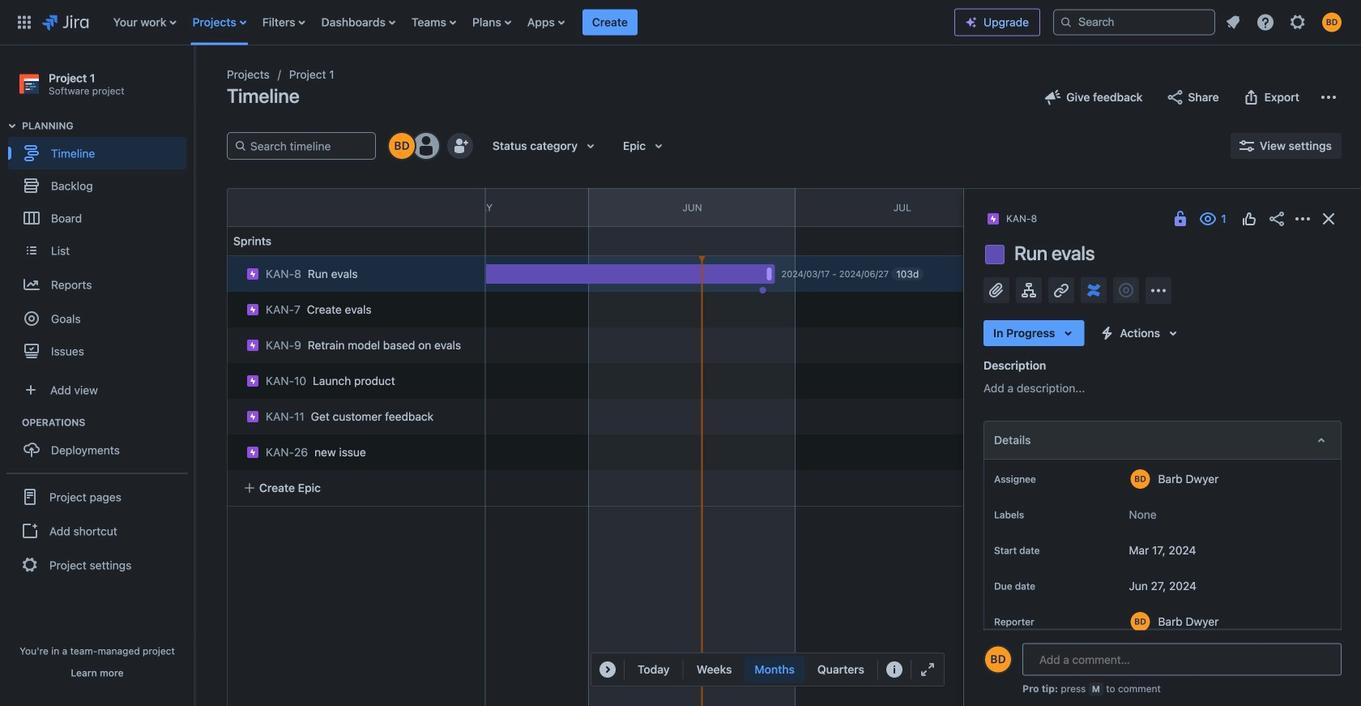Task type: describe. For each thing, give the bounding box(es) containing it.
operations image
[[2, 413, 22, 432]]

planning image
[[2, 116, 22, 136]]

goal image
[[24, 311, 39, 326]]

sidebar element
[[0, 45, 195, 706]]

sidebar navigation image
[[177, 65, 212, 97]]

your profile and settings image
[[1323, 13, 1342, 32]]

details element
[[984, 421, 1342, 460]]

row header inside the timeline grid
[[227, 188, 486, 227]]

Add a comment… field
[[1023, 643, 1342, 676]]

1 column header from the left
[[169, 189, 376, 226]]

attach image
[[987, 280, 1007, 300]]

project overview element
[[984, 658, 1342, 697]]

4 epic image from the top
[[246, 375, 259, 387]]

1 epic image from the top
[[246, 268, 259, 280]]

3 epic image from the top
[[246, 339, 259, 352]]

export icon image
[[1242, 88, 1262, 107]]

epic image
[[246, 446, 259, 459]]

2 vertical spatial group
[[6, 473, 188, 588]]

timeline grid
[[66, 188, 1362, 706]]

0 horizontal spatial list
[[105, 0, 955, 45]]

heading for planning image
[[22, 119, 194, 132]]



Task type: locate. For each thing, give the bounding box(es) containing it.
add a child issue image
[[1020, 280, 1039, 300]]

group for "operations" image
[[8, 416, 194, 471]]

primary element
[[10, 0, 955, 45]]

1 vertical spatial heading
[[22, 416, 194, 429]]

enter full screen image
[[918, 660, 938, 679]]

jira image
[[42, 13, 89, 32], [42, 13, 89, 32]]

None search field
[[1054, 9, 1216, 35]]

1 heading from the top
[[22, 119, 194, 132]]

help image
[[1256, 13, 1276, 32]]

heading for "operations" image
[[22, 416, 194, 429]]

0 vertical spatial group
[[8, 119, 194, 372]]

search image
[[1060, 16, 1073, 29]]

heading
[[22, 119, 194, 132], [22, 416, 194, 429]]

appswitcher icon image
[[15, 13, 34, 32]]

close image
[[1320, 209, 1339, 229]]

0 horizontal spatial column header
[[169, 189, 376, 226]]

0 vertical spatial heading
[[22, 119, 194, 132]]

notifications image
[[1224, 13, 1243, 32]]

1 vertical spatial group
[[8, 416, 194, 471]]

2 epic image from the top
[[246, 303, 259, 316]]

legend image
[[885, 660, 905, 679]]

timeline view to show as group
[[687, 657, 875, 683]]

banner
[[0, 0, 1362, 45]]

group
[[8, 119, 194, 372], [8, 416, 194, 471], [6, 473, 188, 588]]

column header
[[169, 189, 376, 226], [1010, 189, 1223, 226]]

2 heading from the top
[[22, 416, 194, 429]]

list
[[105, 0, 955, 45], [1219, 8, 1352, 37]]

2 column header from the left
[[1010, 189, 1223, 226]]

cell
[[227, 256, 486, 292], [220, 287, 488, 327], [220, 323, 488, 363], [220, 358, 488, 399], [220, 394, 488, 434], [220, 430, 488, 470]]

1 horizontal spatial column header
[[1010, 189, 1223, 226]]

Search timeline text field
[[247, 133, 369, 159]]

add people image
[[451, 136, 470, 156]]

group for planning image
[[8, 119, 194, 372]]

settings image
[[1289, 13, 1308, 32]]

list item
[[583, 0, 638, 45]]

1 horizontal spatial list
[[1219, 8, 1352, 37]]

row header
[[227, 188, 486, 227]]

epic image
[[246, 268, 259, 280], [246, 303, 259, 316], [246, 339, 259, 352], [246, 375, 259, 387], [246, 410, 259, 423]]

link goals image
[[1117, 280, 1136, 300]]

Search field
[[1054, 9, 1216, 35]]

5 epic image from the top
[[246, 410, 259, 423]]



Task type: vqa. For each thing, say whether or not it's contained in the screenshot.
"dialog"
no



